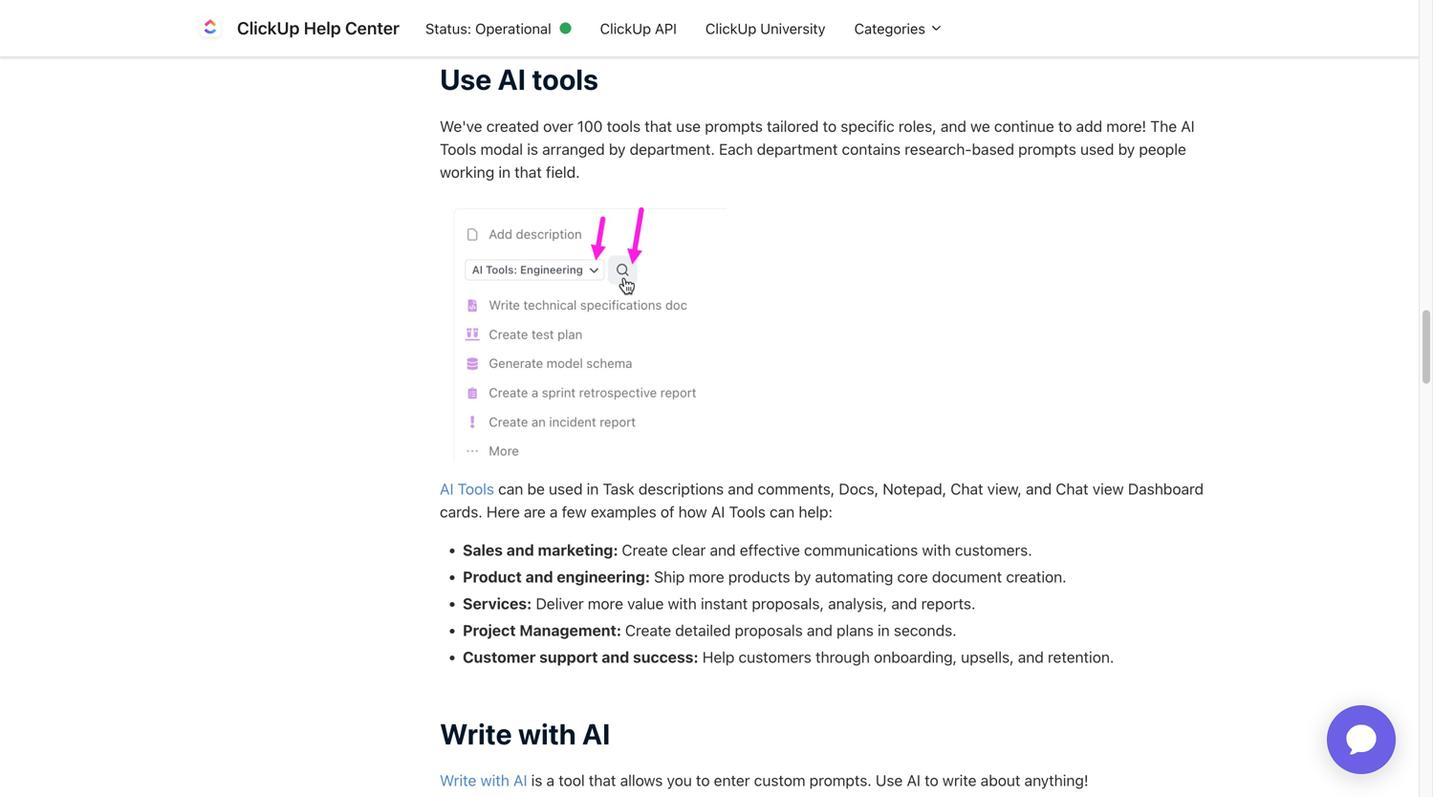 Task type: vqa. For each thing, say whether or not it's contained in the screenshot.
bottommost the paid
no



Task type: locate. For each thing, give the bounding box(es) containing it.
custom
[[754, 772, 806, 790]]

help left center
[[304, 18, 341, 38]]

about
[[981, 772, 1021, 790]]

clickup
[[237, 18, 300, 38], [600, 20, 651, 37], [706, 20, 757, 37]]

help:
[[799, 503, 833, 521]]

0 horizontal spatial use
[[440, 62, 492, 96]]

prompts up each
[[705, 117, 763, 135]]

write up write with ai link
[[440, 717, 512, 751]]

with down write with ai
[[481, 772, 510, 790]]

screenshot showing the ai tools modal. image
[[440, 199, 727, 462]]

1 horizontal spatial chat
[[1056, 480, 1089, 498]]

0 vertical spatial help
[[304, 18, 341, 38]]

allows
[[620, 772, 663, 790]]

use ai tools
[[440, 62, 599, 96]]

clickup left university
[[706, 20, 757, 37]]

1 vertical spatial use
[[876, 772, 903, 790]]

arranged
[[542, 140, 605, 158]]

prompts down continue
[[1019, 140, 1077, 158]]

plans
[[837, 622, 874, 640]]

seconds.
[[894, 622, 957, 640]]

customers.
[[955, 541, 1033, 559]]

1 write from the top
[[440, 717, 512, 751]]

create up ship
[[622, 541, 668, 559]]

center
[[345, 18, 400, 38]]

that up department.
[[645, 117, 672, 135]]

1 horizontal spatial by
[[795, 568, 811, 586]]

a inside can be used in task descriptions and comments, docs, notepad, chat view, and chat view dashboard cards. here are a few examples of how ai tools can help:
[[550, 503, 558, 521]]

sales
[[463, 541, 503, 559]]

more down engineering:
[[588, 595, 624, 613]]

tools up cards.
[[458, 480, 494, 498]]

enter
[[714, 772, 750, 790]]

2 horizontal spatial that
[[645, 117, 672, 135]]

anything!
[[1025, 772, 1089, 790]]

that right tool
[[589, 772, 616, 790]]

marketing:
[[538, 541, 618, 559]]

can up here
[[498, 480, 523, 498]]

ai inside we've created over 100 tools that use prompts tailored to specific roles, and we continue to add more! the ai tools modal is arranged by department. each department contains research-based prompts used by people working in that field.
[[1181, 117, 1195, 135]]

clickup for clickup university
[[706, 20, 757, 37]]

can
[[498, 480, 523, 498], [770, 503, 795, 521]]

0 horizontal spatial help
[[304, 18, 341, 38]]

by inside sales and marketing: create clear and effective communications with customers. product and engineering: ship more products by automating core document creation. services: deliver more value with instant proposals, analysis, and reports. project management: create detailed proposals and plans in seconds. customer support and success: help customers through onboarding, upsells, and retention.
[[795, 568, 811, 586]]

we
[[971, 117, 990, 135]]

by down more!
[[1119, 140, 1135, 158]]

ai right how
[[711, 503, 725, 521]]

tools up effective
[[729, 503, 766, 521]]

0 horizontal spatial that
[[515, 163, 542, 181]]

we've
[[440, 117, 483, 135]]

used inside we've created over 100 tools that use prompts tailored to specific roles, and we continue to add more! the ai tools modal is arranged by department. each department contains research-based prompts used by people working in that field.
[[1081, 140, 1115, 158]]

and right support at the bottom left of page
[[602, 648, 630, 666]]

use right prompts.
[[876, 772, 903, 790]]

1 horizontal spatial can
[[770, 503, 795, 521]]

instant
[[701, 595, 748, 613]]

ai down write with ai
[[514, 772, 527, 790]]

use
[[440, 62, 492, 96], [876, 772, 903, 790]]

by right the arranged
[[609, 140, 626, 158]]

1 vertical spatial tools
[[607, 117, 641, 135]]

and left "comments,"
[[728, 480, 754, 498]]

and
[[941, 117, 967, 135], [728, 480, 754, 498], [1026, 480, 1052, 498], [507, 541, 534, 559], [710, 541, 736, 559], [526, 568, 553, 586], [892, 595, 918, 613], [807, 622, 833, 640], [602, 648, 630, 666], [1018, 648, 1044, 666]]

create
[[622, 541, 668, 559], [625, 622, 671, 640]]

0 horizontal spatial chat
[[951, 480, 984, 498]]

0 vertical spatial write
[[440, 717, 512, 751]]

chat
[[951, 480, 984, 498], [1056, 480, 1089, 498]]

chat left view,
[[951, 480, 984, 498]]

ai tools link
[[440, 480, 494, 498]]

use up we've
[[440, 62, 492, 96]]

2 vertical spatial in
[[878, 622, 890, 640]]

0 horizontal spatial prompts
[[705, 117, 763, 135]]

1 vertical spatial prompts
[[1019, 140, 1077, 158]]

write
[[440, 717, 512, 751], [440, 772, 477, 790]]

0 vertical spatial use
[[440, 62, 492, 96]]

is
[[527, 140, 538, 158], [531, 772, 543, 790]]

2 write from the top
[[440, 772, 477, 790]]

prompts.
[[810, 772, 872, 790]]

each
[[719, 140, 753, 158]]

0 horizontal spatial used
[[549, 480, 583, 498]]

0 vertical spatial that
[[645, 117, 672, 135]]

tailored
[[767, 117, 819, 135]]

modal
[[481, 140, 523, 158]]

0 horizontal spatial tools
[[532, 62, 599, 96]]

0 vertical spatial in
[[499, 163, 511, 181]]

of
[[661, 503, 675, 521]]

is left tool
[[531, 772, 543, 790]]

effective
[[740, 541, 800, 559]]

and left we
[[941, 117, 967, 135]]

department
[[757, 140, 838, 158]]

tools up "over"
[[532, 62, 599, 96]]

write with ai
[[440, 717, 611, 751]]

1 horizontal spatial clickup
[[600, 20, 651, 37]]

1 chat from the left
[[951, 480, 984, 498]]

is inside we've created over 100 tools that use prompts tailored to specific roles, and we continue to add more! the ai tools modal is arranged by department. each department contains research-based prompts used by people working in that field.
[[527, 140, 538, 158]]

in right plans on the right bottom
[[878, 622, 890, 640]]

create down value
[[625, 622, 671, 640]]

used up few
[[549, 480, 583, 498]]

0 vertical spatial is
[[527, 140, 538, 158]]

1 horizontal spatial in
[[587, 480, 599, 498]]

in left task
[[587, 480, 599, 498]]

customers
[[739, 648, 812, 666]]

write down write with ai
[[440, 772, 477, 790]]

and up through
[[807, 622, 833, 640]]

and right upsells,
[[1018, 648, 1044, 666]]

communications
[[804, 541, 918, 559]]

that
[[645, 117, 672, 135], [515, 163, 542, 181], [589, 772, 616, 790]]

0 vertical spatial tools
[[440, 140, 477, 158]]

help inside sales and marketing: create clear and effective communications with customers. product and engineering: ship more products by automating core document creation. services: deliver more value with instant proposals, analysis, and reports. project management: create detailed proposals and plans in seconds. customer support and success: help customers through onboarding, upsells, and retention.
[[703, 648, 735, 666]]

0 vertical spatial create
[[622, 541, 668, 559]]

1 vertical spatial help
[[703, 648, 735, 666]]

1 vertical spatial a
[[547, 772, 555, 790]]

0 horizontal spatial more
[[588, 595, 624, 613]]

tools inside can be used in task descriptions and comments, docs, notepad, chat view, and chat view dashboard cards. here are a few examples of how ai tools can help:
[[729, 503, 766, 521]]

operational
[[475, 20, 551, 37]]

tools down we've
[[440, 140, 477, 158]]

a left tool
[[547, 772, 555, 790]]

1 horizontal spatial that
[[589, 772, 616, 790]]

status: operational
[[426, 20, 551, 37]]

with
[[922, 541, 951, 559], [668, 595, 697, 613], [518, 717, 576, 751], [481, 772, 510, 790]]

creation.
[[1006, 568, 1067, 586]]

0 vertical spatial can
[[498, 480, 523, 498]]

help
[[304, 18, 341, 38], [703, 648, 735, 666]]

0 vertical spatial prompts
[[705, 117, 763, 135]]

0 vertical spatial tools
[[532, 62, 599, 96]]

ai right the
[[1181, 117, 1195, 135]]

2 vertical spatial that
[[589, 772, 616, 790]]

to right tailored
[[823, 117, 837, 135]]

we've created over 100 tools that use prompts tailored to specific roles, and we continue to add more! the ai tools modal is arranged by department. each department contains research-based prompts used by people working in that field.
[[440, 117, 1195, 181]]

in
[[499, 163, 511, 181], [587, 480, 599, 498], [878, 622, 890, 640]]

clickup right clickup help help center home page 'icon'
[[237, 18, 300, 38]]

1 vertical spatial used
[[549, 480, 583, 498]]

clickup left "api"
[[600, 20, 651, 37]]

1 horizontal spatial tools
[[607, 117, 641, 135]]

proposals,
[[752, 595, 824, 613]]

0 horizontal spatial can
[[498, 480, 523, 498]]

tools
[[440, 140, 477, 158], [458, 480, 494, 498], [729, 503, 766, 521]]

based
[[972, 140, 1015, 158]]

write for write with ai is a tool that allows you to enter custom prompts. use ai to write about anything!
[[440, 772, 477, 790]]

help down "detailed"
[[703, 648, 735, 666]]

used down add at the top of the page
[[1081, 140, 1115, 158]]

1 vertical spatial can
[[770, 503, 795, 521]]

0 vertical spatial used
[[1081, 140, 1115, 158]]

by up proposals,
[[795, 568, 811, 586]]

chat left view
[[1056, 480, 1089, 498]]

application
[[1304, 683, 1419, 798]]

0 horizontal spatial in
[[499, 163, 511, 181]]

1 horizontal spatial used
[[1081, 140, 1115, 158]]

notepad,
[[883, 480, 947, 498]]

and inside we've created over 100 tools that use prompts tailored to specific roles, and we continue to add more! the ai tools modal is arranged by department. each department contains research-based prompts used by people working in that field.
[[941, 117, 967, 135]]

2 horizontal spatial clickup
[[706, 20, 757, 37]]

1 vertical spatial write
[[440, 772, 477, 790]]

contains
[[842, 140, 901, 158]]

to
[[823, 117, 837, 135], [1059, 117, 1072, 135], [696, 772, 710, 790], [925, 772, 939, 790]]

0 vertical spatial more
[[689, 568, 724, 586]]

1 horizontal spatial use
[[876, 772, 903, 790]]

categories
[[855, 20, 930, 37]]

categories button
[[840, 10, 958, 46]]

cards.
[[440, 503, 483, 521]]

2 vertical spatial tools
[[729, 503, 766, 521]]

more
[[689, 568, 724, 586], [588, 595, 624, 613]]

0 horizontal spatial clickup
[[237, 18, 300, 38]]

ai inside can be used in task descriptions and comments, docs, notepad, chat view, and chat view dashboard cards. here are a few examples of how ai tools can help:
[[711, 503, 725, 521]]

0 vertical spatial a
[[550, 503, 558, 521]]

ai left write
[[907, 772, 921, 790]]

tools right 100
[[607, 117, 641, 135]]

in down modal
[[499, 163, 511, 181]]

1 horizontal spatial help
[[703, 648, 735, 666]]

clickup university link
[[691, 10, 840, 46]]

with down ship
[[668, 595, 697, 613]]

2 horizontal spatial by
[[1119, 140, 1135, 158]]

success:
[[633, 648, 699, 666]]

a right are
[[550, 503, 558, 521]]

is down created
[[527, 140, 538, 158]]

that left field.
[[515, 163, 542, 181]]

1 vertical spatial more
[[588, 595, 624, 613]]

through
[[816, 648, 870, 666]]

in inside sales and marketing: create clear and effective communications with customers. product and engineering: ship more products by automating core document creation. services: deliver more value with instant proposals, analysis, and reports. project management: create detailed proposals and plans in seconds. customer support and success: help customers through onboarding, upsells, and retention.
[[878, 622, 890, 640]]

1 vertical spatial tools
[[458, 480, 494, 498]]

with up tool
[[518, 717, 576, 751]]

can down "comments,"
[[770, 503, 795, 521]]

1 vertical spatial in
[[587, 480, 599, 498]]

2 horizontal spatial in
[[878, 622, 890, 640]]

and right view,
[[1026, 480, 1052, 498]]

support
[[540, 648, 598, 666]]

more down clear
[[689, 568, 724, 586]]



Task type: describe. For each thing, give the bounding box(es) containing it.
analysis,
[[828, 595, 888, 613]]

with up the core
[[922, 541, 951, 559]]

people
[[1139, 140, 1187, 158]]

view
[[1093, 480, 1124, 498]]

management:
[[520, 622, 622, 640]]

write
[[943, 772, 977, 790]]

more!
[[1107, 117, 1147, 135]]

are
[[524, 503, 546, 521]]

the
[[1151, 117, 1177, 135]]

ai up cards.
[[440, 480, 454, 498]]

automating
[[815, 568, 894, 586]]

descriptions
[[639, 480, 724, 498]]

department.
[[630, 140, 715, 158]]

1 vertical spatial that
[[515, 163, 542, 181]]

few
[[562, 503, 587, 521]]

use
[[676, 117, 701, 135]]

to left add at the top of the page
[[1059, 117, 1072, 135]]

add
[[1076, 117, 1103, 135]]

clickup help center link
[[195, 13, 411, 44]]

here
[[487, 503, 520, 521]]

proposals
[[735, 622, 803, 640]]

ai up created
[[498, 62, 526, 96]]

to right the you
[[696, 772, 710, 790]]

customer
[[463, 648, 536, 666]]

onboarding,
[[874, 648, 957, 666]]

reports.
[[922, 595, 976, 613]]

write for write with ai
[[440, 717, 512, 751]]

clear
[[672, 541, 706, 559]]

and right sales
[[507, 541, 534, 559]]

clickup university
[[706, 20, 826, 37]]

1 horizontal spatial prompts
[[1019, 140, 1077, 158]]

ai up tool
[[582, 717, 611, 751]]

2 chat from the left
[[1056, 480, 1089, 498]]

1 vertical spatial create
[[625, 622, 671, 640]]

tools inside we've created over 100 tools that use prompts tailored to specific roles, and we continue to add more! the ai tools modal is arranged by department. each department contains research-based prompts used by people working in that field.
[[607, 117, 641, 135]]

comments,
[[758, 480, 835, 498]]

core
[[898, 568, 928, 586]]

write with ai link
[[440, 772, 527, 790]]

ship
[[654, 568, 685, 586]]

to left write
[[925, 772, 939, 790]]

field.
[[546, 163, 580, 181]]

clickup for clickup help center
[[237, 18, 300, 38]]

clickup help help center home page image
[[195, 13, 226, 44]]

products
[[729, 568, 791, 586]]

clickup api
[[600, 20, 677, 37]]

project
[[463, 622, 516, 640]]

100
[[577, 117, 603, 135]]

0 horizontal spatial by
[[609, 140, 626, 158]]

status:
[[426, 20, 472, 37]]

and down the core
[[892, 595, 918, 613]]

upsells,
[[961, 648, 1014, 666]]

document
[[932, 568, 1002, 586]]

sales and marketing: create clear and effective communications with customers. product and engineering: ship more products by automating core document creation. services: deliver more value with instant proposals, analysis, and reports. project management: create detailed proposals and plans in seconds. customer support and success: help customers through onboarding, upsells, and retention.
[[463, 541, 1114, 666]]

task
[[603, 480, 635, 498]]

examples
[[591, 503, 657, 521]]

retention.
[[1048, 648, 1114, 666]]

continue
[[994, 117, 1055, 135]]

api
[[655, 20, 677, 37]]

and right clear
[[710, 541, 736, 559]]

tools inside we've created over 100 tools that use prompts tailored to specific roles, and we continue to add more! the ai tools modal is arranged by department. each department contains research-based prompts used by people working in that field.
[[440, 140, 477, 158]]

engineering:
[[557, 568, 650, 586]]

be
[[527, 480, 545, 498]]

services:
[[463, 595, 532, 613]]

clickup api link
[[586, 10, 691, 46]]

detailed
[[675, 622, 731, 640]]

and up deliver
[[526, 568, 553, 586]]

write with ai is a tool that allows you to enter custom prompts. use ai to write about anything!
[[440, 772, 1089, 790]]

created
[[487, 117, 539, 135]]

you
[[667, 772, 692, 790]]

value
[[628, 595, 664, 613]]

clickup help center
[[237, 18, 400, 38]]

in inside we've created over 100 tools that use prompts tailored to specific roles, and we continue to add more! the ai tools modal is arranged by department. each department contains research-based prompts used by people working in that field.
[[499, 163, 511, 181]]

tool
[[559, 772, 585, 790]]

deliver
[[536, 595, 584, 613]]

research-
[[905, 140, 972, 158]]

view,
[[988, 480, 1022, 498]]

1 vertical spatial is
[[531, 772, 543, 790]]

specific
[[841, 117, 895, 135]]

working
[[440, 163, 495, 181]]

in inside can be used in task descriptions and comments, docs, notepad, chat view, and chat view dashboard cards. here are a few examples of how ai tools can help:
[[587, 480, 599, 498]]

product
[[463, 568, 522, 586]]

over
[[543, 117, 573, 135]]

roles,
[[899, 117, 937, 135]]

clickup for clickup api
[[600, 20, 651, 37]]

university
[[761, 20, 826, 37]]

dashboard
[[1128, 480, 1204, 498]]

1 horizontal spatial more
[[689, 568, 724, 586]]

can be used in task descriptions and comments, docs, notepad, chat view, and chat view dashboard cards. here are a few examples of how ai tools can help:
[[440, 480, 1204, 521]]

docs,
[[839, 480, 879, 498]]

used inside can be used in task descriptions and comments, docs, notepad, chat view, and chat view dashboard cards. here are a few examples of how ai tools can help:
[[549, 480, 583, 498]]

how
[[679, 503, 707, 521]]



